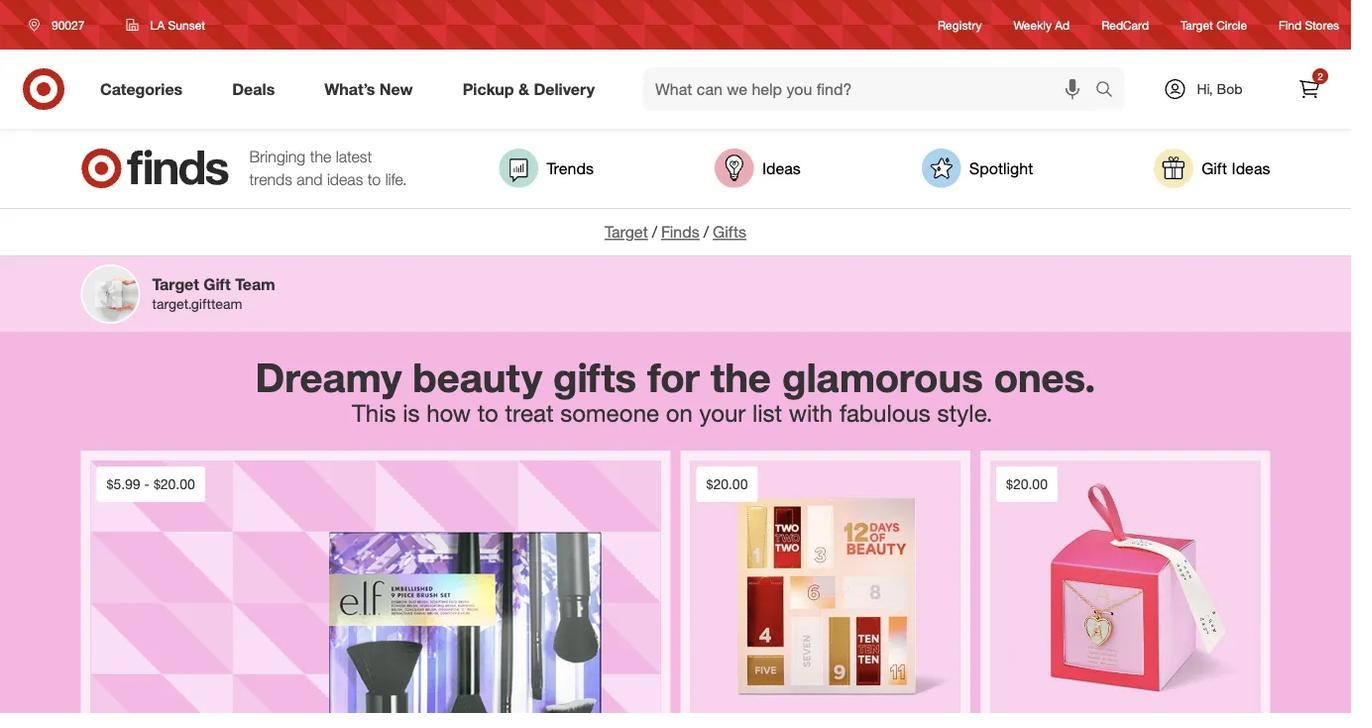 Task type: describe. For each thing, give the bounding box(es) containing it.
for
[[647, 353, 700, 401]]

on
[[666, 399, 693, 428]]

registry link
[[938, 16, 982, 33]]

2 link
[[1288, 67, 1331, 111]]

beauty
[[413, 353, 542, 401]]

1 $20.00 button from the left
[[690, 461, 961, 714]]

target circle link
[[1181, 16, 1247, 33]]

circle
[[1216, 17, 1247, 32]]

how
[[426, 399, 471, 428]]

target for target / finds / gifts
[[605, 223, 648, 242]]

gift ideas
[[1202, 159, 1270, 178]]

find stores link
[[1279, 16, 1339, 33]]

bringing
[[249, 147, 306, 167]]

what's
[[324, 79, 375, 99]]

categories
[[100, 79, 183, 99]]

style.
[[937, 399, 993, 428]]

90027 button
[[16, 7, 105, 43]]

is
[[403, 399, 420, 428]]

registry
[[938, 17, 982, 32]]

the inside bringing the latest trends and ideas to life.
[[310, 147, 331, 167]]

someone
[[560, 399, 659, 428]]

new
[[380, 79, 413, 99]]

gifts
[[553, 353, 636, 401]]

ones.
[[994, 353, 1096, 401]]

target link
[[605, 223, 648, 242]]

find stores
[[1279, 17, 1339, 32]]

$5.99 - $20.00
[[107, 476, 195, 493]]

trends link
[[499, 149, 594, 188]]

target gift team target.giftteam
[[152, 274, 275, 313]]

sunset
[[168, 17, 205, 32]]

bringing the latest trends and ideas to life.
[[249, 147, 407, 189]]

&
[[518, 79, 529, 99]]

finds
[[661, 223, 700, 242]]

la sunset button
[[113, 7, 218, 43]]

redcard
[[1101, 17, 1149, 32]]

deals link
[[215, 67, 300, 111]]

trends
[[547, 159, 594, 178]]

search button
[[1086, 67, 1134, 115]]

your
[[699, 399, 746, 428]]

with
[[789, 399, 833, 428]]

bob
[[1217, 80, 1243, 98]]

latest
[[336, 147, 372, 167]]

list
[[752, 399, 782, 428]]

0 vertical spatial gift
[[1202, 159, 1227, 178]]

pickup
[[463, 79, 514, 99]]

delivery
[[534, 79, 595, 99]]

pickup & delivery
[[463, 79, 595, 99]]

target finds image
[[81, 149, 229, 188]]

la
[[150, 17, 165, 32]]

target / finds / gifts
[[605, 223, 746, 242]]

this
[[352, 399, 396, 428]]



Task type: locate. For each thing, give the bounding box(es) containing it.
dreamy beauty gifts for the glamorous ones. this is how to treat someone on your list with fabulous style.
[[255, 353, 1096, 428]]

1 horizontal spatial to
[[477, 399, 498, 428]]

team
[[235, 274, 275, 294]]

categories link
[[83, 67, 207, 111]]

1 vertical spatial target
[[605, 223, 648, 242]]

target
[[1181, 17, 1213, 32], [605, 223, 648, 242], [152, 274, 199, 294]]

deals
[[232, 79, 275, 99]]

1 horizontal spatial /
[[704, 223, 709, 242]]

gift down hi, bob
[[1202, 159, 1227, 178]]

hi,
[[1197, 80, 1213, 98]]

ideas
[[762, 159, 801, 178], [1232, 159, 1270, 178]]

the
[[310, 147, 331, 167], [711, 353, 771, 401]]

fabulous
[[839, 399, 931, 428]]

hi, bob
[[1197, 80, 1243, 98]]

and
[[297, 170, 323, 189]]

spotlight
[[969, 159, 1033, 178]]

1 horizontal spatial gift
[[1202, 159, 1227, 178]]

0 horizontal spatial gift
[[204, 274, 231, 294]]

1 horizontal spatial the
[[711, 353, 771, 401]]

weekly
[[1014, 17, 1052, 32]]

redcard link
[[1101, 16, 1149, 33]]

1 horizontal spatial $20.00 button
[[990, 461, 1260, 714]]

1 vertical spatial gift
[[204, 274, 231, 294]]

2 ideas from the left
[[1232, 159, 1270, 178]]

ideas link
[[715, 149, 801, 188]]

weekly ad link
[[1014, 16, 1070, 33]]

0 horizontal spatial $20.00
[[154, 476, 195, 493]]

the inside dreamy beauty gifts for the glamorous ones. this is how to treat someone on your list with fabulous style.
[[711, 353, 771, 401]]

0 horizontal spatial to
[[368, 170, 381, 189]]

0 vertical spatial to
[[368, 170, 381, 189]]

find
[[1279, 17, 1302, 32]]

pickup & delivery link
[[446, 67, 620, 111]]

dreamy
[[255, 353, 402, 401]]

/ left gifts
[[704, 223, 709, 242]]

1 $20.00 from the left
[[154, 476, 195, 493]]

spotlight link
[[922, 149, 1033, 188]]

1 horizontal spatial target
[[605, 223, 648, 242]]

0 vertical spatial target
[[1181, 17, 1213, 32]]

target circle
[[1181, 17, 1247, 32]]

0 horizontal spatial target
[[152, 274, 199, 294]]

2 vertical spatial target
[[152, 274, 199, 294]]

ad
[[1055, 17, 1070, 32]]

weekly ad
[[1014, 17, 1070, 32]]

2 $20.00 button from the left
[[990, 461, 1260, 714]]

1 / from the left
[[652, 223, 657, 242]]

search
[[1086, 81, 1134, 101]]

to
[[368, 170, 381, 189], [477, 399, 498, 428]]

target left "finds"
[[605, 223, 648, 242]]

target up target.giftteam on the top left
[[152, 274, 199, 294]]

1 vertical spatial to
[[477, 399, 498, 428]]

stores
[[1305, 17, 1339, 32]]

the up and
[[310, 147, 331, 167]]

$5.99 - $20.00 button
[[91, 461, 661, 714]]

to right how
[[477, 399, 498, 428]]

2 horizontal spatial $20.00
[[1006, 476, 1048, 493]]

ideas
[[327, 170, 363, 189]]

what's new
[[324, 79, 413, 99]]

0 horizontal spatial $20.00 button
[[690, 461, 961, 714]]

la sunset
[[150, 17, 205, 32]]

gift
[[1202, 159, 1227, 178], [204, 274, 231, 294]]

2
[[1318, 70, 1323, 82]]

$5.99
[[107, 476, 140, 493]]

0 horizontal spatial /
[[652, 223, 657, 242]]

target left circle
[[1181, 17, 1213, 32]]

target for target gift team target.giftteam
[[152, 274, 199, 294]]

90027
[[52, 17, 85, 32]]

target inside target gift team target.giftteam
[[152, 274, 199, 294]]

0 horizontal spatial ideas
[[762, 159, 801, 178]]

$20.00 for second "$20.00" button from right
[[706, 476, 748, 493]]

1 vertical spatial the
[[711, 353, 771, 401]]

/ left "finds"
[[652, 223, 657, 242]]

target for target circle
[[1181, 17, 1213, 32]]

1 horizontal spatial $20.00
[[706, 476, 748, 493]]

gifts link
[[713, 223, 746, 242]]

the right the "for"
[[711, 353, 771, 401]]

finds link
[[661, 223, 700, 242]]

1 horizontal spatial ideas
[[1232, 159, 1270, 178]]

$20.00 for 2nd "$20.00" button
[[1006, 476, 1048, 493]]

0 horizontal spatial the
[[310, 147, 331, 167]]

target.giftteam avatar image image
[[83, 266, 138, 322]]

$20.00
[[154, 476, 195, 493], [706, 476, 748, 493], [1006, 476, 1048, 493]]

2 horizontal spatial target
[[1181, 17, 1213, 32]]

life.
[[385, 170, 407, 189]]

0 vertical spatial the
[[310, 147, 331, 167]]

gift ideas link
[[1154, 149, 1270, 188]]

gifts
[[713, 223, 746, 242]]

/
[[652, 223, 657, 242], [704, 223, 709, 242]]

What can we help you find? suggestions appear below search field
[[643, 67, 1100, 111]]

gift up target.giftteam on the top left
[[204, 274, 231, 294]]

$20.00 inside button
[[154, 476, 195, 493]]

treat
[[505, 399, 554, 428]]

$20.00 button
[[690, 461, 961, 714], [990, 461, 1260, 714]]

trends
[[249, 170, 292, 189]]

gift inside target gift team target.giftteam
[[204, 274, 231, 294]]

glamorous
[[782, 353, 983, 401]]

1 ideas from the left
[[762, 159, 801, 178]]

3 $20.00 from the left
[[1006, 476, 1048, 493]]

to inside dreamy beauty gifts for the glamorous ones. this is how to treat someone on your list with fabulous style.
[[477, 399, 498, 428]]

2 $20.00 from the left
[[706, 476, 748, 493]]

-
[[144, 476, 150, 493]]

what's new link
[[308, 67, 438, 111]]

to left life.
[[368, 170, 381, 189]]

2 / from the left
[[704, 223, 709, 242]]

to inside bringing the latest trends and ideas to life.
[[368, 170, 381, 189]]

target.giftteam
[[152, 295, 242, 313]]



Task type: vqa. For each thing, say whether or not it's contained in the screenshot.
at
no



